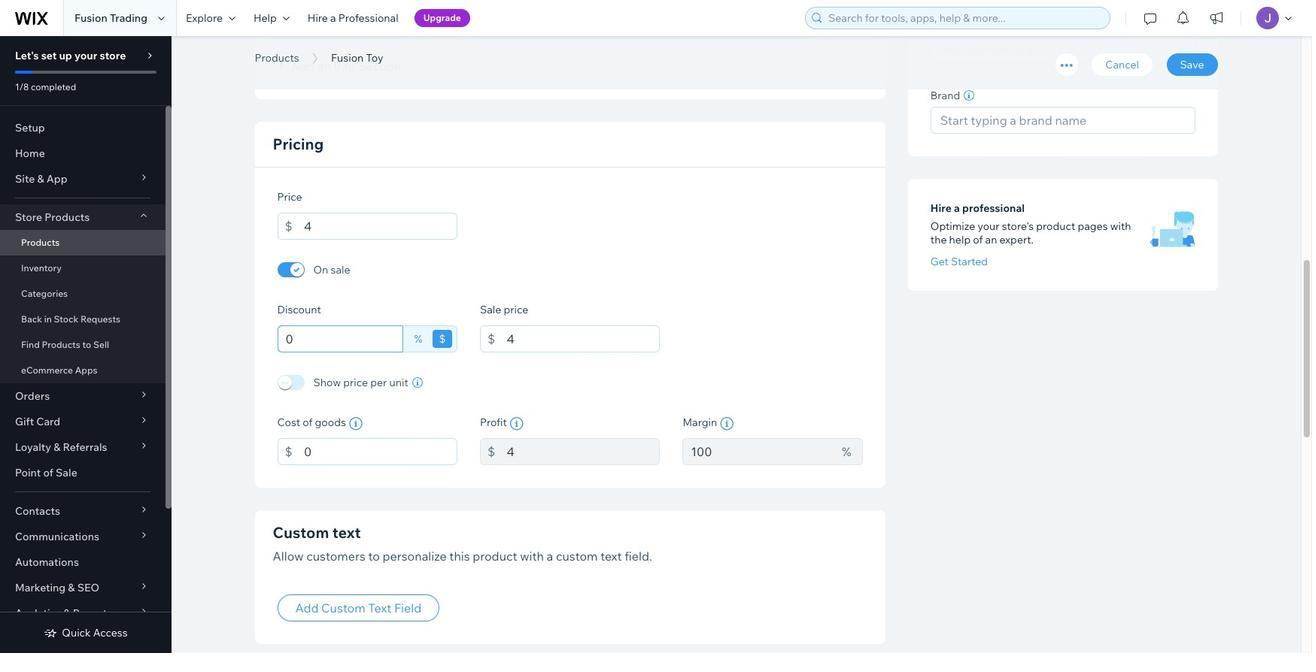 Task type: describe. For each thing, give the bounding box(es) containing it.
product inside optimize your store's product pages with the help of an expert.
[[1036, 220, 1075, 234]]

let's
[[15, 49, 39, 62]]

add for add an info section
[[291, 59, 315, 74]]

store products
[[15, 211, 90, 224]]

requests
[[81, 314, 120, 325]]

stock
[[54, 314, 79, 325]]

cancel button
[[1092, 53, 1153, 76]]

1 horizontal spatial text
[[601, 549, 622, 564]]

0 horizontal spatial text
[[332, 524, 361, 543]]

Search for tools, apps, help & more... field
[[824, 8, 1105, 29]]

1/8
[[15, 81, 29, 93]]

custom inside custom text allow customers to personalize this product with a custom text field.
[[273, 524, 329, 543]]

0 vertical spatial products link
[[247, 50, 307, 65]]

info tooltip image for cost of goods
[[349, 418, 363, 431]]

find
[[21, 339, 40, 351]]

sale inside sidebar element
[[56, 467, 77, 480]]

get
[[931, 255, 949, 269]]

set
[[41, 49, 57, 62]]

loyalty & referrals
[[15, 441, 107, 454]]

up
[[59, 49, 72, 62]]

with inside optimize your store's product pages with the help of an expert.
[[1110, 220, 1131, 234]]

apps
[[75, 365, 97, 376]]

fulfilled)
[[991, 43, 1037, 58]]

toy right info at left
[[366, 51, 383, 65]]

get started
[[931, 255, 988, 269]]

orders
[[15, 390, 50, 403]]

info tooltip image for profit
[[510, 418, 524, 431]]

site & app
[[15, 172, 67, 186]]

cost
[[277, 416, 300, 430]]

upgrade button
[[414, 9, 470, 27]]

store
[[100, 49, 126, 62]]

in
[[44, 314, 52, 325]]

completed
[[31, 81, 76, 93]]

pages
[[1078, 220, 1108, 234]]

site & app button
[[0, 166, 166, 192]]

help
[[254, 11, 277, 25]]

analytics & reports button
[[0, 601, 166, 627]]

point
[[15, 467, 41, 480]]

allow
[[273, 549, 304, 564]]

back in stock requests
[[21, 314, 120, 325]]

show
[[313, 376, 341, 390]]

app
[[46, 172, 67, 186]]

an inside optimize your store's product pages with the help of an expert.
[[985, 234, 997, 247]]

contacts button
[[0, 499, 166, 524]]

1/8 completed
[[15, 81, 76, 93]]

text
[[368, 602, 391, 617]]

field
[[394, 602, 422, 617]]

you
[[940, 43, 961, 58]]

quick access button
[[44, 627, 128, 640]]

add for add custom text field
[[295, 602, 319, 617]]

0 horizontal spatial %
[[414, 333, 422, 346]]

ecommerce apps
[[21, 365, 97, 376]]

margin
[[683, 416, 717, 430]]

cost of goods
[[277, 416, 346, 430]]

add custom text field button
[[277, 596, 440, 623]]

seo
[[77, 582, 99, 595]]

setup
[[15, 121, 45, 135]]

store's
[[1002, 220, 1034, 234]]

store
[[15, 211, 42, 224]]

products up ecommerce apps
[[42, 339, 80, 351]]

fusion trading
[[74, 11, 147, 25]]

to inside find products to sell link
[[82, 339, 91, 351]]

with inside custom text allow customers to personalize this product with a custom text field.
[[520, 549, 544, 564]]

cancel
[[1106, 58, 1139, 71]]

home
[[15, 147, 45, 160]]

categories
[[21, 288, 68, 299]]

of for point of sale
[[43, 467, 53, 480]]

this
[[449, 549, 470, 564]]

find products to sell link
[[0, 333, 166, 358]]

a for professional
[[330, 11, 336, 25]]

Start typing a brand name field
[[936, 108, 1190, 134]]

unit
[[389, 376, 408, 390]]

products up the inventory
[[21, 237, 60, 248]]

on
[[313, 263, 328, 277]]

gift
[[15, 415, 34, 429]]

& for analytics
[[63, 607, 70, 621]]

info
[[334, 59, 355, 74]]

analytics
[[15, 607, 61, 621]]

get started link
[[931, 255, 988, 269]]

0 vertical spatial an
[[317, 59, 331, 74]]

find products to sell
[[21, 339, 109, 351]]

back in stock requests link
[[0, 307, 166, 333]]

fusion left the trading
[[74, 11, 107, 25]]

custom inside button
[[321, 602, 365, 617]]

hire a professional
[[931, 202, 1025, 216]]

save
[[1180, 58, 1204, 71]]

sale
[[331, 263, 350, 277]]

ecommerce apps link
[[0, 358, 166, 384]]

product inside custom text allow customers to personalize this product with a custom text field.
[[473, 549, 517, 564]]

analytics & reports
[[15, 607, 112, 621]]

of for cost of goods
[[303, 416, 313, 430]]

marketing & seo
[[15, 582, 99, 595]]

your inside sidebar element
[[74, 49, 97, 62]]

home link
[[0, 141, 166, 166]]

site
[[15, 172, 35, 186]]

save button
[[1167, 53, 1218, 76]]



Task type: locate. For each thing, give the bounding box(es) containing it.
expert.
[[1000, 234, 1034, 247]]

1 horizontal spatial %
[[842, 445, 851, 460]]

sale inside fusion toy 'form'
[[480, 303, 501, 317]]

an
[[317, 59, 331, 74], [985, 234, 997, 247]]

a for professional
[[954, 202, 960, 216]]

product right this
[[473, 549, 517, 564]]

your down professional
[[978, 220, 1000, 234]]

1 horizontal spatial sale
[[480, 303, 501, 317]]

0 horizontal spatial price
[[343, 376, 368, 390]]

1 horizontal spatial price
[[504, 303, 528, 317]]

loyalty
[[15, 441, 51, 454]]

your inside optimize your store's product pages with the help of an expert.
[[978, 220, 1000, 234]]

none text field inside fusion toy 'form'
[[277, 326, 403, 353]]

add inside button
[[295, 602, 319, 617]]

fusion
[[74, 11, 107, 25], [255, 32, 341, 66], [331, 51, 364, 65]]

& for loyalty
[[54, 441, 60, 454]]

a left custom
[[547, 549, 553, 564]]

0 horizontal spatial to
[[82, 339, 91, 351]]

custom
[[556, 549, 598, 564]]

with right pages
[[1110, 220, 1131, 234]]

toy
[[347, 32, 393, 66], [366, 51, 383, 65]]

marketing
[[15, 582, 66, 595]]

professional
[[962, 202, 1025, 216]]

orders button
[[0, 384, 166, 409]]

with left custom
[[520, 549, 544, 564]]

text left the field. at the left of page
[[601, 549, 622, 564]]

2 vertical spatial of
[[43, 467, 53, 480]]

& left seo in the bottom of the page
[[68, 582, 75, 595]]

custom text allow customers to personalize this product with a custom text field.
[[273, 524, 652, 564]]

1 horizontal spatial an
[[985, 234, 997, 247]]

0 vertical spatial price
[[504, 303, 528, 317]]

1 horizontal spatial of
[[303, 416, 313, 430]]

products
[[255, 51, 299, 65], [45, 211, 90, 224], [21, 237, 60, 248], [42, 339, 80, 351]]

of right point
[[43, 467, 53, 480]]

0 vertical spatial %
[[414, 333, 422, 346]]

sale
[[480, 303, 501, 317], [56, 467, 77, 480]]

None text field
[[277, 326, 403, 353]]

0 vertical spatial product
[[1036, 220, 1075, 234]]

text up customers
[[332, 524, 361, 543]]

loyalty & referrals button
[[0, 435, 166, 460]]

communications
[[15, 530, 99, 544]]

back
[[21, 314, 42, 325]]

1 horizontal spatial hire
[[931, 202, 952, 216]]

1 horizontal spatial products link
[[247, 50, 307, 65]]

custom up allow
[[273, 524, 329, 543]]

discount
[[277, 303, 321, 317]]

let's set up your store
[[15, 49, 126, 62]]

$ text field
[[507, 326, 660, 353]]

1 vertical spatial sale
[[56, 467, 77, 480]]

1 vertical spatial hire
[[931, 202, 952, 216]]

& for marketing
[[68, 582, 75, 595]]

2 horizontal spatial a
[[954, 202, 960, 216]]

price for show
[[343, 376, 368, 390]]

hire for hire a professional
[[931, 202, 952, 216]]

hire
[[308, 11, 328, 25], [931, 202, 952, 216]]

an left info at left
[[317, 59, 331, 74]]

0 horizontal spatial of
[[43, 467, 53, 480]]

goods
[[315, 416, 346, 430]]

hire inside fusion toy 'form'
[[931, 202, 952, 216]]

help
[[949, 234, 971, 247]]

1 horizontal spatial to
[[368, 549, 380, 564]]

started
[[951, 255, 988, 269]]

0 horizontal spatial with
[[520, 549, 544, 564]]

$
[[285, 219, 292, 234], [488, 332, 495, 347], [439, 333, 446, 346], [285, 445, 292, 460], [488, 445, 495, 460]]

info tooltip image right margin
[[720, 418, 734, 431]]

add left info at left
[[291, 59, 315, 74]]

0 vertical spatial text
[[332, 524, 361, 543]]

your right up on the top left of page
[[74, 49, 97, 62]]

add down allow
[[295, 602, 319, 617]]

2 horizontal spatial of
[[973, 234, 983, 247]]

price for sale
[[504, 303, 528, 317]]

add an info section
[[289, 59, 401, 74]]

3 info tooltip image from the left
[[720, 418, 734, 431]]

fusion down help
[[255, 32, 341, 66]]

custom left text on the bottom
[[321, 602, 365, 617]]

text
[[332, 524, 361, 543], [601, 549, 622, 564]]

sidebar element
[[0, 36, 172, 654]]

section
[[358, 59, 401, 74]]

automations link
[[0, 550, 166, 576]]

your
[[74, 49, 97, 62], [978, 220, 1000, 234]]

hire right help button
[[308, 11, 328, 25]]

point of sale link
[[0, 460, 166, 486]]

1 vertical spatial an
[[985, 234, 997, 247]]

1 vertical spatial product
[[473, 549, 517, 564]]

help button
[[245, 0, 299, 36]]

a
[[330, 11, 336, 25], [954, 202, 960, 216], [547, 549, 553, 564]]

0 horizontal spatial sale
[[56, 467, 77, 480]]

0 vertical spatial of
[[973, 234, 983, 247]]

optimize your store's product pages with the help of an expert.
[[931, 220, 1131, 247]]

fusion toy form
[[172, 0, 1312, 654]]

of inside sidebar element
[[43, 467, 53, 480]]

add
[[291, 59, 315, 74], [295, 602, 319, 617]]

of inside optimize your store's product pages with the help of an expert.
[[973, 234, 983, 247]]

0 horizontal spatial product
[[473, 549, 517, 564]]

info tooltip image right goods
[[349, 418, 363, 431]]

None text field
[[304, 213, 457, 240], [304, 439, 457, 466], [507, 439, 660, 466], [683, 439, 834, 466], [304, 213, 457, 240], [304, 439, 457, 466], [507, 439, 660, 466], [683, 439, 834, 466]]

1 vertical spatial products link
[[0, 230, 166, 256]]

upgrade
[[423, 12, 461, 23]]

toy down professional
[[347, 32, 393, 66]]

products inside dropdown button
[[45, 211, 90, 224]]

hire a professional link
[[299, 0, 408, 36]]

1 vertical spatial price
[[343, 376, 368, 390]]

0 horizontal spatial an
[[317, 59, 331, 74]]

0 vertical spatial your
[[74, 49, 97, 62]]

point of sale
[[15, 467, 77, 480]]

info tooltip image
[[349, 418, 363, 431], [510, 418, 524, 431], [720, 418, 734, 431]]

&
[[37, 172, 44, 186], [54, 441, 60, 454], [68, 582, 75, 595], [63, 607, 70, 621]]

1 vertical spatial your
[[978, 220, 1000, 234]]

gift card
[[15, 415, 60, 429]]

hire up optimize
[[931, 202, 952, 216]]

sale price
[[480, 303, 528, 317]]

reports
[[73, 607, 112, 621]]

an left the expert.
[[985, 234, 997, 247]]

to inside custom text allow customers to personalize this product with a custom text field.
[[368, 549, 380, 564]]

& right loyalty
[[54, 441, 60, 454]]

1 vertical spatial with
[[520, 549, 544, 564]]

automations
[[15, 556, 79, 570]]

1 vertical spatial custom
[[321, 602, 365, 617]]

ecommerce
[[21, 365, 73, 376]]

price up $ text field
[[504, 303, 528, 317]]

products link down help button
[[247, 50, 307, 65]]

price
[[504, 303, 528, 317], [343, 376, 368, 390]]

0 horizontal spatial your
[[74, 49, 97, 62]]

brand
[[931, 89, 960, 103]]

1 vertical spatial %
[[842, 445, 851, 460]]

to
[[82, 339, 91, 351], [368, 549, 380, 564]]

add an info section link
[[277, 59, 401, 74]]

2 vertical spatial a
[[547, 549, 553, 564]]

product left pages
[[1036, 220, 1075, 234]]

0 horizontal spatial products link
[[0, 230, 166, 256]]

1 info tooltip image from the left
[[349, 418, 363, 431]]

1 horizontal spatial info tooltip image
[[510, 418, 524, 431]]

of right cost at the bottom left of the page
[[303, 416, 313, 430]]

fusion down the "hire a professional" on the left top
[[331, 51, 364, 65]]

customers
[[306, 549, 366, 564]]

to right customers
[[368, 549, 380, 564]]

1 vertical spatial to
[[368, 549, 380, 564]]

a inside custom text allow customers to personalize this product with a custom text field.
[[547, 549, 553, 564]]

communications button
[[0, 524, 166, 550]]

quick
[[62, 627, 91, 640]]

1 horizontal spatial product
[[1036, 220, 1075, 234]]

categories link
[[0, 281, 166, 307]]

you (self fulfilled)
[[940, 43, 1037, 58]]

& inside popup button
[[37, 172, 44, 186]]

sell
[[93, 339, 109, 351]]

of right help
[[973, 234, 983, 247]]

1 vertical spatial add
[[295, 602, 319, 617]]

1 horizontal spatial your
[[978, 220, 1000, 234]]

& right the site
[[37, 172, 44, 186]]

on sale
[[313, 263, 350, 277]]

0 horizontal spatial hire
[[308, 11, 328, 25]]

contacts
[[15, 505, 60, 518]]

access
[[93, 627, 128, 640]]

1 horizontal spatial a
[[547, 549, 553, 564]]

1 vertical spatial of
[[303, 416, 313, 430]]

store products button
[[0, 205, 166, 230]]

(self
[[964, 43, 988, 58]]

professional
[[338, 11, 399, 25]]

explore
[[186, 11, 223, 25]]

info tooltip image for margin
[[720, 418, 734, 431]]

products inside fusion toy 'form'
[[255, 51, 299, 65]]

card
[[36, 415, 60, 429]]

0 vertical spatial a
[[330, 11, 336, 25]]

0 vertical spatial add
[[291, 59, 315, 74]]

%
[[414, 333, 422, 346], [842, 445, 851, 460]]

referrals
[[63, 441, 107, 454]]

optimize
[[931, 220, 975, 234]]

the
[[931, 234, 947, 247]]

price left the per
[[343, 376, 368, 390]]

profit
[[480, 416, 507, 430]]

0 vertical spatial hire
[[308, 11, 328, 25]]

to left the sell
[[82, 339, 91, 351]]

0 vertical spatial with
[[1110, 220, 1131, 234]]

1 vertical spatial a
[[954, 202, 960, 216]]

& up quick
[[63, 607, 70, 621]]

0 vertical spatial custom
[[273, 524, 329, 543]]

hire for hire a professional
[[308, 11, 328, 25]]

0 vertical spatial sale
[[480, 303, 501, 317]]

info tooltip image right "profit"
[[510, 418, 524, 431]]

2 horizontal spatial info tooltip image
[[720, 418, 734, 431]]

1 vertical spatial text
[[601, 549, 622, 564]]

trading
[[110, 11, 147, 25]]

per
[[370, 376, 387, 390]]

a up optimize
[[954, 202, 960, 216]]

show price per unit
[[313, 376, 408, 390]]

1 horizontal spatial with
[[1110, 220, 1131, 234]]

add custom text field
[[295, 602, 422, 617]]

0 vertical spatial to
[[82, 339, 91, 351]]

gift card button
[[0, 409, 166, 435]]

2 info tooltip image from the left
[[510, 418, 524, 431]]

& for site
[[37, 172, 44, 186]]

inventory link
[[0, 256, 166, 281]]

products down help button
[[255, 51, 299, 65]]

0 horizontal spatial a
[[330, 11, 336, 25]]

0 horizontal spatial info tooltip image
[[349, 418, 363, 431]]

products link down store products
[[0, 230, 166, 256]]

pricing
[[273, 135, 324, 154]]

a left professional
[[330, 11, 336, 25]]

products right store
[[45, 211, 90, 224]]



Task type: vqa. For each thing, say whether or not it's contained in the screenshot.
beautiful
no



